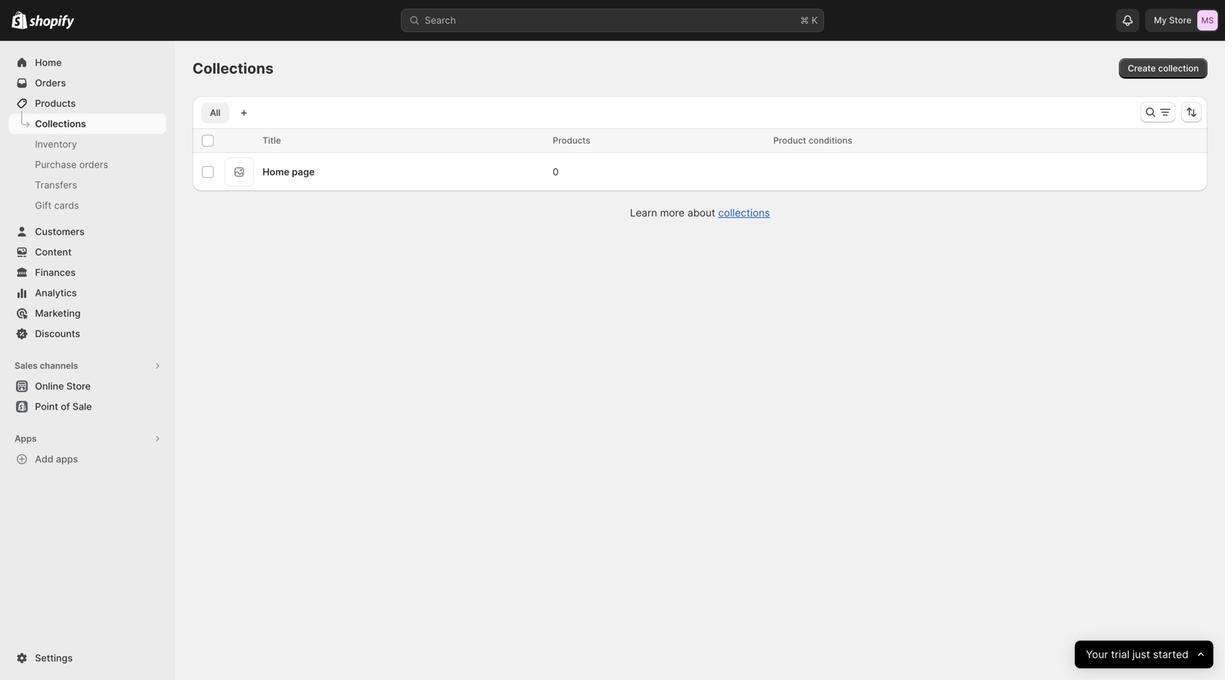 Task type: describe. For each thing, give the bounding box(es) containing it.
transfers
[[35, 179, 77, 191]]

point of sale button
[[0, 397, 175, 417]]

title
[[263, 135, 281, 146]]

products link
[[9, 93, 166, 114]]

gift cards
[[35, 200, 79, 211]]

transfers link
[[9, 175, 166, 195]]

your trial just started
[[1086, 649, 1189, 661]]

collections link
[[9, 114, 166, 134]]

started
[[1153, 649, 1189, 661]]

point of sale
[[35, 401, 92, 412]]

content
[[35, 247, 72, 258]]

1 horizontal spatial products
[[553, 135, 590, 146]]

online store
[[35, 381, 91, 392]]

orders
[[35, 77, 66, 89]]

content link
[[9, 242, 166, 263]]

point of sale link
[[9, 397, 166, 417]]

purchase orders link
[[9, 155, 166, 175]]

settings
[[35, 653, 73, 664]]

gift
[[35, 200, 52, 211]]

collection
[[1158, 63, 1199, 74]]

⌘
[[800, 15, 809, 26]]

customers link
[[9, 222, 166, 242]]

all button
[[201, 103, 229, 123]]

my store image
[[1198, 10, 1218, 31]]

home page
[[263, 166, 315, 178]]

home for home page
[[263, 166, 290, 178]]

search
[[425, 15, 456, 26]]

title button
[[263, 133, 296, 148]]

finances
[[35, 267, 76, 278]]

home for home
[[35, 57, 62, 68]]

apps
[[56, 454, 78, 465]]

learn
[[630, 207, 657, 219]]

channels
[[40, 361, 78, 371]]

inventory link
[[9, 134, 166, 155]]

cards
[[54, 200, 79, 211]]

discounts link
[[9, 324, 166, 344]]

product
[[773, 135, 806, 146]]

sales channels button
[[9, 356, 166, 376]]

collections link
[[718, 207, 770, 219]]

collections inside collections link
[[35, 118, 86, 129]]

sale
[[72, 401, 92, 412]]

0
[[553, 166, 559, 178]]



Task type: vqa. For each thing, say whether or not it's contained in the screenshot.
Product conditions
yes



Task type: locate. For each thing, give the bounding box(es) containing it.
all
[[210, 108, 221, 118]]

page
[[292, 166, 315, 178]]

purchase orders
[[35, 159, 108, 170]]

sales channels
[[15, 361, 78, 371]]

customers
[[35, 226, 85, 237]]

online store link
[[9, 376, 166, 397]]

0 horizontal spatial home
[[35, 57, 62, 68]]

products down orders
[[35, 98, 76, 109]]

discounts
[[35, 328, 80, 340]]

home inside home link
[[35, 57, 62, 68]]

⌘ k
[[800, 15, 818, 26]]

trial
[[1111, 649, 1130, 661]]

your trial just started button
[[1075, 641, 1214, 669]]

store for my store
[[1169, 15, 1192, 26]]

home left page
[[263, 166, 290, 178]]

home link
[[9, 53, 166, 73]]

orders
[[79, 159, 108, 170]]

home page link
[[263, 166, 315, 178]]

1 horizontal spatial shopify image
[[29, 15, 75, 30]]

settings link
[[9, 648, 166, 669]]

k
[[812, 15, 818, 26]]

0 horizontal spatial collections
[[35, 118, 86, 129]]

online
[[35, 381, 64, 392]]

store
[[1169, 15, 1192, 26], [66, 381, 91, 392]]

conditions
[[809, 135, 852, 146]]

shopify image
[[12, 11, 27, 29], [29, 15, 75, 30]]

1 vertical spatial products
[[553, 135, 590, 146]]

purchase
[[35, 159, 77, 170]]

collections up all
[[193, 59, 274, 77]]

0 horizontal spatial store
[[66, 381, 91, 392]]

collections up inventory
[[35, 118, 86, 129]]

marketing link
[[9, 303, 166, 324]]

about
[[688, 207, 716, 219]]

store for online store
[[66, 381, 91, 392]]

1 horizontal spatial store
[[1169, 15, 1192, 26]]

0 vertical spatial collections
[[193, 59, 274, 77]]

of
[[61, 401, 70, 412]]

0 horizontal spatial products
[[35, 98, 76, 109]]

analytics link
[[9, 283, 166, 303]]

online store button
[[0, 376, 175, 397]]

gift cards link
[[9, 195, 166, 216]]

add apps
[[35, 454, 78, 465]]

collections
[[193, 59, 274, 77], [35, 118, 86, 129]]

more
[[660, 207, 685, 219]]

create collection
[[1128, 63, 1199, 74]]

sales
[[15, 361, 38, 371]]

1 vertical spatial store
[[66, 381, 91, 392]]

1 horizontal spatial collections
[[193, 59, 274, 77]]

finances link
[[9, 263, 166, 283]]

create
[[1128, 63, 1156, 74]]

add
[[35, 454, 53, 465]]

store up sale
[[66, 381, 91, 392]]

marketing
[[35, 308, 81, 319]]

just
[[1133, 649, 1150, 661]]

1 vertical spatial collections
[[35, 118, 86, 129]]

orders link
[[9, 73, 166, 93]]

analytics
[[35, 287, 77, 299]]

product conditions
[[773, 135, 852, 146]]

1 horizontal spatial home
[[263, 166, 290, 178]]

create collection link
[[1119, 58, 1208, 79]]

0 vertical spatial store
[[1169, 15, 1192, 26]]

products
[[35, 98, 76, 109], [553, 135, 590, 146]]

home up orders
[[35, 57, 62, 68]]

collections
[[718, 207, 770, 219]]

0 vertical spatial products
[[35, 98, 76, 109]]

your
[[1086, 649, 1108, 661]]

apps button
[[9, 429, 166, 449]]

add apps button
[[9, 449, 166, 470]]

inventory
[[35, 139, 77, 150]]

0 vertical spatial home
[[35, 57, 62, 68]]

store right my
[[1169, 15, 1192, 26]]

apps
[[15, 434, 37, 444]]

products up '0'
[[553, 135, 590, 146]]

learn more about collections
[[630, 207, 770, 219]]

store inside the online store 'link'
[[66, 381, 91, 392]]

my
[[1154, 15, 1167, 26]]

my store
[[1154, 15, 1192, 26]]

home
[[35, 57, 62, 68], [263, 166, 290, 178]]

point
[[35, 401, 58, 412]]

0 horizontal spatial shopify image
[[12, 11, 27, 29]]

1 vertical spatial home
[[263, 166, 290, 178]]



